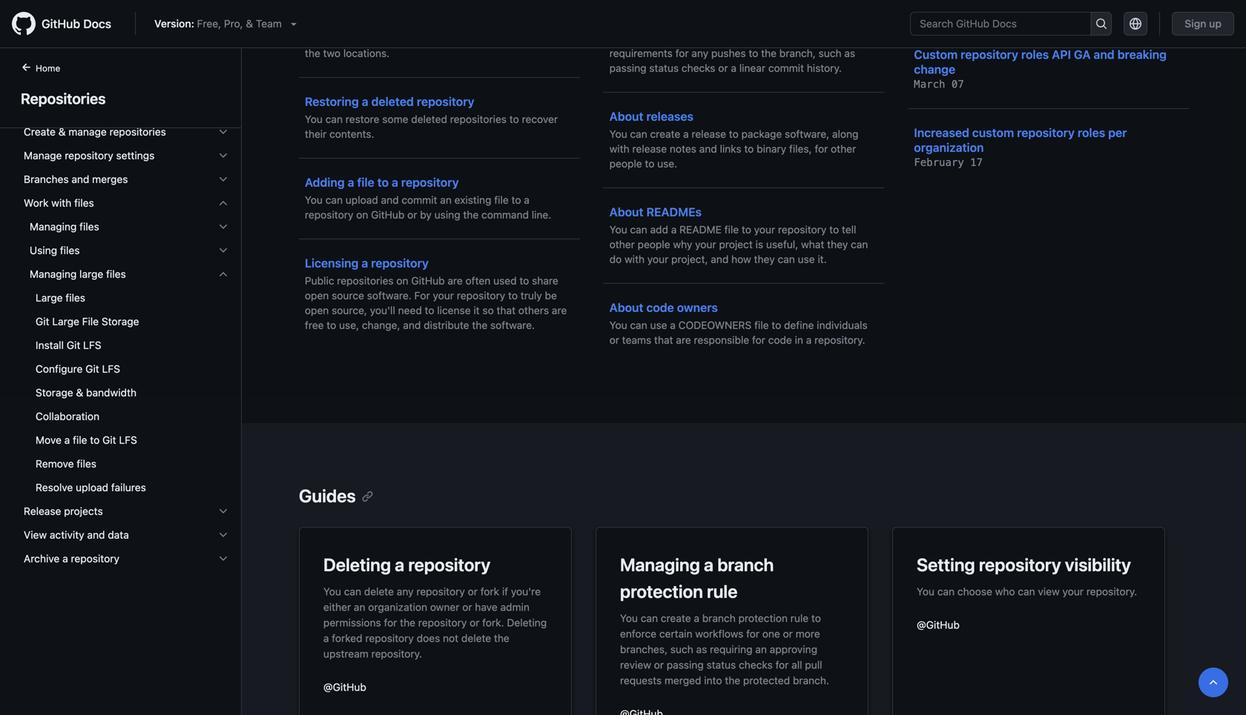 Task type: locate. For each thing, give the bounding box(es) containing it.
a inside about releases you can create a release to package software, along with release notes and links to binary files, for other people to use.
[[683, 128, 689, 140]]

sc 9kayk9 0 image for managing files
[[217, 221, 229, 233]]

can down restoring at the top left
[[326, 113, 343, 125]]

files down work with files
[[79, 221, 99, 233]]

2 vertical spatial are
[[676, 334, 691, 346]]

your inside licensing a repository public repositories on github are often used to share open source software. for your repository to truly be open source, you'll need to license it so that others are free to use, change, and distribute the software.
[[433, 290, 454, 302]]

clone
[[458, 17, 484, 30]]

people down add
[[638, 239, 670, 251]]

and inside about readmes you can add a readme file to your repository to tell other people why your project is useful, what they can do with your project, and how they can use it.
[[711, 253, 729, 266]]

passing inside you can create a branch protection rule to enforce certain workflows for one or more branches, such as requiring an approving review or passing status checks for all pull requests merged into the protected branch.
[[667, 660, 704, 672]]

2 managing large files element from the top
[[12, 286, 241, 500]]

are inside the about code owners you can use a codeowners file to define individuals or teams that are responsible for code in a repository.
[[676, 334, 691, 346]]

0 horizontal spatial they
[[754, 253, 775, 266]]

create up two
[[305, 32, 335, 45]]

1 vertical spatial github
[[371, 209, 405, 221]]

0 horizontal spatial storage
[[36, 387, 73, 399]]

& right 'create'
[[58, 126, 66, 138]]

to right adding at top
[[377, 175, 389, 190]]

to
[[562, 17, 572, 30], [729, 32, 738, 45], [749, 47, 759, 59], [510, 113, 519, 125], [729, 128, 739, 140], [744, 143, 754, 155], [645, 158, 655, 170], [377, 175, 389, 190], [512, 194, 521, 206], [742, 224, 752, 236], [830, 224, 839, 236], [520, 275, 529, 287], [508, 290, 518, 302], [425, 305, 434, 317], [327, 319, 336, 332], [772, 319, 781, 332], [90, 434, 100, 447], [812, 613, 821, 625]]

1 horizontal spatial use
[[798, 253, 815, 266]]

breaking
[[1118, 47, 1167, 62]]

0 vertical spatial lfs
[[83, 339, 101, 352]]

when
[[305, 3, 333, 15]]

in
[[795, 334, 803, 346]]

you inside restoring a deleted repository you can restore some deleted repositories to recover their contents.
[[305, 113, 323, 125]]

2 horizontal spatial as
[[845, 47, 856, 59]]

1 horizontal spatial code
[[768, 334, 792, 346]]

about for about readmes
[[610, 205, 644, 219]]

it inside when you create a repository on github.com, it exists as a remote repository. you can clone your repository to create a local copy on your computer and sync between the two locations.
[[526, 3, 532, 15]]

guides
[[299, 486, 356, 507]]

managing inside dropdown button
[[30, 268, 77, 280]]

adding
[[305, 175, 345, 190]]

others
[[519, 305, 549, 317]]

sc 9kayk9 0 image for using files
[[217, 245, 229, 257]]

licensing
[[305, 256, 359, 270]]

@github
[[917, 620, 960, 632], [323, 682, 366, 694]]

git
[[36, 316, 49, 328], [67, 339, 80, 352], [86, 363, 99, 375], [102, 434, 116, 447]]

people
[[610, 158, 642, 170], [638, 239, 670, 251]]

sc 9kayk9 0 image for manage repository settings
[[217, 150, 229, 162]]

requests
[[620, 675, 662, 687]]

tooltip
[[1199, 668, 1229, 698]]

deleting up 'either'
[[323, 555, 391, 576]]

rule inside managing a branch protection rule
[[707, 582, 738, 602]]

1 horizontal spatial @github
[[917, 620, 960, 632]]

0 horizontal spatial such
[[671, 644, 694, 656]]

for right responsible
[[752, 334, 766, 346]]

repository inside increased custom repository roles per organization february 17
[[1017, 126, 1075, 140]]

project,
[[672, 253, 708, 266]]

0 horizontal spatial release
[[632, 143, 667, 155]]

sc 9kayk9 0 image
[[217, 126, 229, 138], [217, 197, 229, 209], [217, 530, 229, 542], [217, 553, 229, 565]]

be
[[545, 290, 557, 302]]

1 horizontal spatial checks
[[739, 660, 773, 672]]

about inside about releases you can create a release to package software, along with release notes and links to binary files, for other people to use.
[[610, 109, 644, 124]]

0 horizontal spatial define
[[722, 17, 752, 30]]

storage
[[102, 316, 139, 328], [36, 387, 73, 399]]

0 horizontal spatial commit
[[402, 194, 437, 206]]

sc 9kayk9 0 image for branches and merges
[[217, 174, 229, 185]]

github
[[42, 17, 80, 31], [371, 209, 405, 221], [411, 275, 445, 287]]

1 vertical spatial organization
[[368, 602, 427, 614]]

organization down deleting a repository
[[368, 602, 427, 614]]

and inside the custom repository roles api ga and breaking change march 07
[[1094, 47, 1115, 62]]

2 work with files element from the top
[[12, 215, 241, 500]]

2 sc 9kayk9 0 image from the top
[[217, 174, 229, 185]]

can inside you can create a branch protection rule to enforce certain workflows for one or more branches, such as requiring an approving review or passing status checks for all pull requests merged into the protected branch.
[[641, 613, 658, 625]]

2 sc 9kayk9 0 image from the top
[[217, 197, 229, 209]]

use
[[798, 253, 815, 266], [650, 319, 667, 332]]

repository inside restoring a deleted repository you can restore some deleted repositories to recover their contents.
[[417, 95, 475, 109]]

1 vertical spatial such
[[671, 644, 694, 656]]

visibility
[[1065, 555, 1131, 576]]

1 vertical spatial lfs
[[102, 363, 120, 375]]

owners
[[677, 301, 718, 315]]

1 horizontal spatial software.
[[490, 319, 535, 332]]

or
[[662, 32, 672, 45], [718, 62, 728, 74], [408, 209, 417, 221], [610, 334, 619, 346], [468, 586, 478, 598], [462, 602, 472, 614], [470, 617, 480, 630], [783, 628, 793, 641], [654, 660, 664, 672]]

0 horizontal spatial &
[[58, 126, 66, 138]]

create up certain
[[661, 613, 691, 625]]

1 horizontal spatial that
[[654, 334, 673, 346]]

None search field
[[911, 12, 1112, 36]]

1 vertical spatial deleting
[[507, 617, 547, 630]]

create inside about releases you can create a release to package software, along with release notes and links to binary files, for other people to use.
[[650, 128, 681, 140]]

set
[[816, 32, 831, 45]]

sc 9kayk9 0 image inside using files dropdown button
[[217, 245, 229, 257]]

3 about from the top
[[610, 301, 644, 315]]

merged
[[665, 675, 701, 687]]

that inside the about code owners you can use a codeowners file to define individuals or teams that are responsible for code in a repository.
[[654, 334, 673, 346]]

can inside the "you can delete any repository or fork if you're either an organization owner or have admin permissions for the repository or fork. deleting a forked repository does not delete the upstream repository."
[[344, 586, 361, 598]]

@github for setting
[[917, 620, 960, 632]]

0 horizontal spatial deleting
[[323, 555, 391, 576]]

an up permissions
[[354, 602, 365, 614]]

0 horizontal spatial rule
[[707, 582, 738, 602]]

sc 9kayk9 0 image inside view activity and data "dropdown button"
[[217, 530, 229, 542]]

your
[[487, 17, 508, 30], [412, 32, 434, 45], [754, 224, 775, 236], [695, 239, 716, 251], [648, 253, 669, 266], [433, 290, 454, 302], [1063, 586, 1084, 598]]

create down releases
[[650, 128, 681, 140]]

use up teams
[[650, 319, 667, 332]]

storage down the configure on the left of page
[[36, 387, 73, 399]]

1 vertical spatial they
[[754, 253, 775, 266]]

passing inside you can protect important branches by setting branch protection rules, which define whether collaborators can delete or force push to the branch and set requirements for any pushes to the branch, such as passing status checks or a linear commit history.
[[610, 62, 647, 74]]

push
[[703, 32, 726, 45]]

1 horizontal spatial storage
[[102, 316, 139, 328]]

can inside adding a file to a repository you can upload and commit an existing file to a repository on github or by using the command line.
[[326, 194, 343, 206]]

managing files
[[30, 221, 99, 233]]

commit inside you can protect important branches by setting branch protection rules, which define whether collaborators can delete or force push to the branch and set requirements for any pushes to the branch, such as passing status checks or a linear commit history.
[[769, 62, 804, 74]]

0 vertical spatial storage
[[102, 316, 139, 328]]

along
[[832, 128, 859, 140]]

any down force
[[692, 47, 709, 59]]

0 vertical spatial managing
[[30, 221, 77, 233]]

1 vertical spatial managing
[[30, 268, 77, 280]]

deleted up some
[[371, 95, 414, 109]]

are down 'be'
[[552, 305, 567, 317]]

you inside you can protect important branches by setting branch protection rules, which define whether collaborators can delete or force push to the branch and set requirements for any pushes to the branch, such as passing status checks or a linear commit history.
[[610, 3, 627, 15]]

lfs down collaboration link
[[119, 434, 137, 447]]

organization up february 17 element
[[914, 141, 984, 155]]

1 open from the top
[[305, 290, 329, 302]]

either
[[323, 602, 351, 614]]

0 vertical spatial delete
[[630, 32, 660, 45]]

1 vertical spatial use
[[650, 319, 667, 332]]

for down software,
[[815, 143, 828, 155]]

as inside you can protect important branches by setting branch protection rules, which define whether collaborators can delete or force push to the branch and set requirements for any pushes to the branch, such as passing status checks or a linear commit history.
[[845, 47, 856, 59]]

0 vertical spatial code
[[647, 301, 674, 315]]

scroll to top image
[[1208, 677, 1220, 689]]

to inside restoring a deleted repository you can restore some deleted repositories to recover their contents.
[[510, 113, 519, 125]]

more
[[796, 628, 820, 641]]

such up history.
[[819, 47, 842, 59]]

you inside adding a file to a repository you can upload and commit an existing file to a repository on github or by using the command line.
[[305, 194, 323, 206]]

repositories inside licensing a repository public repositories on github are often used to share open source software. for your repository to truly be open source, you'll need to license it so that others are free to use, change, and distribute the software.
[[337, 275, 394, 287]]

files down managing large files
[[66, 292, 85, 304]]

2 horizontal spatial delete
[[630, 32, 660, 45]]

for inside the about code owners you can use a codeowners file to define individuals or teams that are responsible for code in a repository.
[[752, 334, 766, 346]]

to left tell
[[830, 224, 839, 236]]

you're
[[511, 586, 541, 598]]

rule up workflows
[[707, 582, 738, 602]]

to inside work with files element
[[90, 434, 100, 447]]

between
[[531, 32, 572, 45]]

a inside managing a branch protection rule
[[704, 555, 714, 576]]

work with files button
[[18, 191, 235, 215]]

1 horizontal spatial as
[[696, 644, 707, 656]]

the right into at right
[[725, 675, 741, 687]]

managing large files element
[[12, 263, 241, 500], [12, 286, 241, 500]]

1 vertical spatial storage
[[36, 387, 73, 399]]

can up 'either'
[[344, 586, 361, 598]]

1 vertical spatial rule
[[791, 613, 809, 625]]

managing for managing a branch protection rule
[[620, 555, 700, 576]]

0 vertical spatial deleting
[[323, 555, 391, 576]]

repositories
[[450, 113, 507, 125], [109, 126, 166, 138], [337, 275, 394, 287]]

file
[[357, 175, 375, 190], [494, 194, 509, 206], [725, 224, 739, 236], [755, 319, 769, 332], [73, 434, 87, 447]]

07
[[952, 78, 964, 91]]

linear
[[740, 62, 766, 74]]

other down "along"
[[831, 143, 856, 155]]

1 horizontal spatial are
[[552, 305, 567, 317]]

1 vertical spatial checks
[[739, 660, 773, 672]]

with
[[610, 143, 630, 155], [51, 197, 71, 209], [625, 253, 645, 266]]

0 vertical spatial an
[[440, 194, 452, 206]]

0 horizontal spatial by
[[420, 209, 432, 221]]

roles left api
[[1022, 47, 1049, 62]]

github left docs at top
[[42, 17, 80, 31]]

protection up certain
[[620, 582, 703, 602]]

with inside about readmes you can add a readme file to your repository to tell other people why your project is useful, what they can do with your project, and how they can use it.
[[625, 253, 645, 266]]

resolve upload failures
[[36, 482, 146, 494]]

1 horizontal spatial an
[[440, 194, 452, 206]]

it left exists
[[526, 3, 532, 15]]

other
[[831, 143, 856, 155], [610, 239, 635, 251]]

you can create a branch protection rule to enforce certain workflows for one or more branches, such as requiring an approving review or passing status checks for all pull requests merged into the protected branch.
[[620, 613, 829, 687]]

repository. inside when you create a repository on github.com, it exists as a remote repository. you can clone your repository to create a local copy on your computer and sync between the two locations.
[[364, 17, 415, 30]]

managing up "using files"
[[30, 221, 77, 233]]

to up truly
[[520, 275, 529, 287]]

as down workflows
[[696, 644, 707, 656]]

you inside the about code owners you can use a codeowners file to define individuals or teams that are responsible for code in a repository.
[[610, 319, 627, 332]]

1 horizontal spatial such
[[819, 47, 842, 59]]

upload inside work with files element
[[76, 482, 108, 494]]

0 horizontal spatial as
[[305, 17, 316, 30]]

individuals
[[817, 319, 868, 332]]

github inside adding a file to a repository you can upload and commit an existing file to a repository on github or by using the command line.
[[371, 209, 405, 221]]

february 17 element
[[914, 157, 983, 169]]

create inside you can create a branch protection rule to enforce certain workflows for one or more branches, such as requiring an approving review or passing status checks for all pull requests merged into the protected branch.
[[661, 613, 691, 625]]

restoring a deleted repository you can restore some deleted repositories to recover their contents.
[[305, 95, 558, 140]]

0 vertical spatial it
[[526, 3, 532, 15]]

0 horizontal spatial github
[[42, 17, 80, 31]]

sc 9kayk9 0 image inside manage repository settings dropdown button
[[217, 150, 229, 162]]

0 vertical spatial such
[[819, 47, 842, 59]]

4 sc 9kayk9 0 image from the top
[[217, 553, 229, 565]]

github inside licensing a repository public repositories on github are often used to share open source software. for your repository to truly be open source, you'll need to license it so that others are free to use, change, and distribute the software.
[[411, 275, 445, 287]]

1 vertical spatial &
[[58, 126, 66, 138]]

3 sc 9kayk9 0 image from the top
[[217, 530, 229, 542]]

1 horizontal spatial &
[[76, 387, 83, 399]]

the inside you can create a branch protection rule to enforce certain workflows for one or more branches, such as requiring an approving review or passing status checks for all pull requests merged into the protected branch.
[[725, 675, 741, 687]]

whether
[[755, 17, 794, 30]]

release up use.
[[632, 143, 667, 155]]

about
[[610, 109, 644, 124], [610, 205, 644, 219], [610, 301, 644, 315]]

work with files element
[[12, 191, 241, 500], [12, 215, 241, 500]]

protection up requirements
[[610, 17, 659, 30]]

delete down "fork."
[[461, 633, 491, 645]]

on up need
[[397, 275, 409, 287]]

repositories up settings
[[109, 126, 166, 138]]

protection
[[610, 17, 659, 30], [620, 582, 703, 602], [739, 613, 788, 625]]

2 about from the top
[[610, 205, 644, 219]]

@github for deleting
[[323, 682, 366, 694]]

@github down upstream
[[323, 682, 366, 694]]

rule inside you can create a branch protection rule to enforce certain workflows for one or more branches, such as requiring an approving review or passing status checks for all pull requests merged into the protected branch.
[[791, 613, 809, 625]]

0 vertical spatial @github
[[917, 620, 960, 632]]

0 vertical spatial are
[[448, 275, 463, 287]]

1 vertical spatial upload
[[76, 482, 108, 494]]

install git lfs link
[[18, 334, 235, 358]]

1 horizontal spatial they
[[827, 239, 848, 251]]

a inside licensing a repository public repositories on github are often used to share open source software. for your repository to truly be open source, you'll need to license it so that others are free to use, change, and distribute the software.
[[362, 256, 368, 270]]

2 vertical spatial as
[[696, 644, 707, 656]]

package
[[742, 128, 782, 140]]

1 vertical spatial about
[[610, 205, 644, 219]]

upload inside adding a file to a repository you can upload and commit an existing file to a repository on github or by using the command line.
[[346, 194, 378, 206]]

1 vertical spatial other
[[610, 239, 635, 251]]

open up free
[[305, 305, 329, 317]]

to left use.
[[645, 158, 655, 170]]

can inside about releases you can create a release to package software, along with release notes and links to binary files, for other people to use.
[[630, 128, 648, 140]]

the right permissions
[[400, 617, 416, 630]]

or left teams
[[610, 334, 619, 346]]

passing up merged
[[667, 660, 704, 672]]

for right permissions
[[384, 617, 397, 630]]

admin
[[500, 602, 530, 614]]

0 vertical spatial protection
[[610, 17, 659, 30]]

file up project
[[725, 224, 739, 236]]

permissions
[[323, 617, 381, 630]]

file inside repositories element
[[73, 434, 87, 447]]

1 sc 9kayk9 0 image from the top
[[217, 126, 229, 138]]

managing inside managing a branch protection rule
[[620, 555, 700, 576]]

collaborators
[[796, 17, 859, 30]]

0 vertical spatial checks
[[682, 62, 716, 74]]

for left 'all'
[[776, 660, 789, 672]]

other inside about readmes you can add a readme file to your repository to tell other people why your project is useful, what they can do with your project, and how they can use it.
[[610, 239, 635, 251]]

branch down whether
[[760, 32, 793, 45]]

define inside the about code owners you can use a codeowners file to define individuals or teams that are responsible for code in a repository.
[[784, 319, 814, 332]]

triangle down image
[[288, 18, 300, 30]]

1 vertical spatial an
[[354, 602, 365, 614]]

1 vertical spatial define
[[784, 319, 814, 332]]

status inside you can create a branch protection rule to enforce certain workflows for one or more branches, such as requiring an approving review or passing status checks for all pull requests merged into the protected branch.
[[707, 660, 736, 672]]

teams
[[622, 334, 652, 346]]

software.
[[367, 290, 412, 302], [490, 319, 535, 332]]

1 vertical spatial status
[[707, 660, 736, 672]]

branch up workflows
[[702, 613, 736, 625]]

deleted right some
[[411, 113, 447, 125]]

upload up the projects
[[76, 482, 108, 494]]

to up between
[[562, 17, 572, 30]]

deleted
[[371, 95, 414, 109], [411, 113, 447, 125]]

to inside when you create a repository on github.com, it exists as a remote repository. you can clone your repository to create a local copy on your computer and sync between the two locations.
[[562, 17, 572, 30]]

3 sc 9kayk9 0 image from the top
[[217, 221, 229, 233]]

repository.
[[364, 17, 415, 30], [815, 334, 866, 346], [1087, 586, 1138, 598], [371, 648, 422, 661]]

responsible
[[694, 334, 750, 346]]

to up command
[[512, 194, 521, 206]]

0 horizontal spatial passing
[[610, 62, 647, 74]]

deleting inside the "you can delete any repository or fork if you're either an organization owner or have admin permissions for the repository or fork. deleting a forked repository does not delete the upstream repository."
[[507, 617, 547, 630]]

two
[[323, 47, 341, 59]]

status up into at right
[[707, 660, 736, 672]]

such down certain
[[671, 644, 694, 656]]

repositories up source
[[337, 275, 394, 287]]

increased
[[914, 126, 970, 140]]

1 vertical spatial with
[[51, 197, 71, 209]]

0 vertical spatial define
[[722, 17, 752, 30]]

sc 9kayk9 0 image
[[217, 150, 229, 162], [217, 174, 229, 185], [217, 221, 229, 233], [217, 245, 229, 257], [217, 269, 229, 280], [217, 506, 229, 518]]

about for about releases
[[610, 109, 644, 124]]

2 vertical spatial with
[[625, 253, 645, 266]]

do
[[610, 253, 622, 266]]

0 horizontal spatial status
[[649, 62, 679, 74]]

ga
[[1074, 47, 1091, 62]]

view activity and data
[[24, 529, 129, 542]]

api
[[1052, 47, 1071, 62]]

checks inside you can protect important branches by setting branch protection rules, which define whether collaborators can delete or force push to the branch and set requirements for any pushes to the branch, such as passing status checks or a linear commit history.
[[682, 62, 716, 74]]

how
[[732, 253, 751, 266]]

1 managing large files element from the top
[[12, 263, 241, 500]]

1 horizontal spatial it
[[526, 3, 532, 15]]

to right codeowners
[[772, 319, 781, 332]]

the inside adding a file to a repository you can upload and commit an existing file to a repository on github or by using the command line.
[[463, 209, 479, 221]]

1 horizontal spatial organization
[[914, 141, 984, 155]]

sc 9kayk9 0 image inside branches and merges 'dropdown button'
[[217, 174, 229, 185]]

2 open from the top
[[305, 305, 329, 317]]

you inside about readmes you can add a readme file to your repository to tell other people why your project is useful, what they can do with your project, and how they can use it.
[[610, 224, 627, 236]]

0 vertical spatial use
[[798, 253, 815, 266]]

a inside about readmes you can add a readme file to your repository to tell other people why your project is useful, what they can do with your project, and how they can use it.
[[671, 224, 677, 236]]

1 horizontal spatial passing
[[667, 660, 704, 672]]

0 vertical spatial other
[[831, 143, 856, 155]]

github.com,
[[463, 3, 523, 15]]

they down tell
[[827, 239, 848, 251]]

as right the triangle down icon
[[305, 17, 316, 30]]

managing for managing large files
[[30, 268, 77, 280]]

source,
[[332, 305, 367, 317]]

upstream
[[323, 648, 369, 661]]

about inside about readmes you can add a readme file to your repository to tell other people why your project is useful, what they can do with your project, and how they can use it.
[[610, 205, 644, 219]]

custom
[[914, 47, 958, 62]]

about up teams
[[610, 301, 644, 315]]

1 horizontal spatial define
[[784, 319, 814, 332]]

use left it.
[[798, 253, 815, 266]]

6 sc 9kayk9 0 image from the top
[[217, 506, 229, 518]]

0 horizontal spatial organization
[[368, 602, 427, 614]]

2 vertical spatial github
[[411, 275, 445, 287]]

which
[[691, 17, 719, 30]]

0 vertical spatial passing
[[610, 62, 647, 74]]

managing large files button
[[18, 263, 235, 286]]

sc 9kayk9 0 image inside release projects "dropdown button"
[[217, 506, 229, 518]]

& right pro,
[[246, 17, 253, 30]]

0 vertical spatial rule
[[707, 582, 738, 602]]

1 vertical spatial software.
[[490, 319, 535, 332]]

status down requirements
[[649, 62, 679, 74]]

1 sc 9kayk9 0 image from the top
[[217, 150, 229, 162]]

2 vertical spatial about
[[610, 301, 644, 315]]

1 horizontal spatial repositories
[[337, 275, 394, 287]]

upload
[[346, 194, 378, 206], [76, 482, 108, 494]]

select language: current language is english image
[[1130, 18, 1142, 30]]

software. up you'll
[[367, 290, 412, 302]]

0 horizontal spatial are
[[448, 275, 463, 287]]

1 vertical spatial release
[[632, 143, 667, 155]]

1 horizontal spatial by
[[785, 3, 796, 15]]

roles inside increased custom repository roles per organization february 17
[[1078, 126, 1106, 140]]

managing inside dropdown button
[[30, 221, 77, 233]]

1 horizontal spatial deleting
[[507, 617, 547, 630]]

1 vertical spatial by
[[420, 209, 432, 221]]

links
[[720, 143, 742, 155]]

june 15 element
[[914, 0, 958, 12]]

an inside the "you can delete any repository or fork if you're either an organization owner or have admin permissions for the repository or fork. deleting a forked repository does not delete the upstream repository."
[[354, 602, 365, 614]]

lfs for configure git lfs
[[102, 363, 120, 375]]

and inside licensing a repository public repositories on github are often used to share open source software. for your repository to truly be open source, you'll need to license it so that others are free to use, change, and distribute the software.
[[403, 319, 421, 332]]

protected
[[743, 675, 790, 687]]

or up approving
[[783, 628, 793, 641]]

1 vertical spatial code
[[768, 334, 792, 346]]

2 horizontal spatial are
[[676, 334, 691, 346]]

to left recover
[[510, 113, 519, 125]]

code
[[647, 301, 674, 315], [768, 334, 792, 346]]

your down add
[[648, 253, 669, 266]]

1 horizontal spatial delete
[[461, 633, 491, 645]]

2 vertical spatial an
[[756, 644, 767, 656]]

files right large at the left top of page
[[106, 268, 126, 280]]

managing files button
[[18, 215, 235, 239]]

1 work with files element from the top
[[12, 191, 241, 500]]

4 sc 9kayk9 0 image from the top
[[217, 245, 229, 257]]

roles left per on the right top
[[1078, 126, 1106, 140]]

sc 9kayk9 0 image inside create & manage repositories dropdown button
[[217, 126, 229, 138]]

people left use.
[[610, 158, 642, 170]]

a inside you can create a branch protection rule to enforce certain workflows for one or more branches, such as requiring an approving review or passing status checks for all pull requests merged into the protected branch.
[[694, 613, 700, 625]]

history.
[[807, 62, 842, 74]]

1 about from the top
[[610, 109, 644, 124]]

commit
[[769, 62, 804, 74], [402, 194, 437, 206]]

repository. inside the about code owners you can use a codeowners file to define individuals or teams that are responsible for code in a repository.
[[815, 334, 866, 346]]

2 vertical spatial &
[[76, 387, 83, 399]]

the down existing
[[463, 209, 479, 221]]

0 vertical spatial open
[[305, 290, 329, 302]]

for inside you can protect important branches by setting branch protection rules, which define whether collaborators can delete or force push to the branch and set requirements for any pushes to the branch, such as passing status checks or a linear commit history.
[[676, 47, 689, 59]]

docs
[[83, 17, 111, 31]]

are down codeowners
[[676, 334, 691, 346]]

1 horizontal spatial other
[[831, 143, 856, 155]]

with right do
[[625, 253, 645, 266]]

can left protect
[[630, 3, 648, 15]]

for left one
[[746, 628, 760, 641]]

files down the move a file to git lfs
[[77, 458, 96, 470]]

your up is
[[754, 224, 775, 236]]

deleting down the admin
[[507, 617, 547, 630]]

file right codeowners
[[755, 319, 769, 332]]

0 vertical spatial about
[[610, 109, 644, 124]]

checks up protected
[[739, 660, 773, 672]]

with up managing files
[[51, 197, 71, 209]]

1 horizontal spatial github
[[371, 209, 405, 221]]

failures
[[111, 482, 146, 494]]

0 horizontal spatial repositories
[[109, 126, 166, 138]]

5 sc 9kayk9 0 image from the top
[[217, 269, 229, 280]]

you inside when you create a repository on github.com, it exists as a remote repository. you can clone your repository to create a local copy on your computer and sync between the two locations.
[[417, 17, 435, 30]]

up
[[1209, 17, 1222, 30]]

and inside you can protect important branches by setting branch protection rules, which define whether collaborators can delete or force push to the branch and set requirements for any pushes to the branch, such as passing status checks or a linear commit history.
[[796, 32, 814, 45]]

your up license at the left top
[[433, 290, 454, 302]]

sc 9kayk9 0 image inside managing files dropdown button
[[217, 221, 229, 233]]

release up links
[[692, 128, 726, 140]]

can
[[630, 3, 648, 15], [438, 17, 455, 30], [610, 32, 627, 45], [326, 113, 343, 125], [630, 128, 648, 140], [326, 194, 343, 206], [630, 224, 648, 236], [851, 239, 868, 251], [778, 253, 795, 266], [630, 319, 648, 332], [344, 586, 361, 598], [938, 586, 955, 598], [1018, 586, 1035, 598], [641, 613, 658, 625]]

your down readme
[[695, 239, 716, 251]]

release projects
[[24, 506, 103, 518]]

such inside you can protect important branches by setting branch protection rules, which define whether collaborators can delete or force push to the branch and set requirements for any pushes to the branch, such as passing status checks or a linear commit history.
[[819, 47, 842, 59]]

people inside about readmes you can add a readme file to your repository to tell other people why your project is useful, what they can do with your project, and how they can use it.
[[638, 239, 670, 251]]

repositories left recover
[[450, 113, 507, 125]]

0 vertical spatial roles
[[1022, 47, 1049, 62]]



Task type: vqa. For each thing, say whether or not it's contained in the screenshot.
the •
no



Task type: describe. For each thing, give the bounding box(es) containing it.
0 horizontal spatial delete
[[364, 586, 394, 598]]

if
[[502, 586, 508, 598]]

a inside dropdown button
[[62, 553, 68, 565]]

files for remove files
[[77, 458, 96, 470]]

can down tell
[[851, 239, 868, 251]]

for
[[414, 290, 430, 302]]

pull
[[805, 660, 822, 672]]

repositories inside restoring a deleted repository you can restore some deleted repositories to recover their contents.
[[450, 113, 507, 125]]

codeowners
[[679, 319, 752, 332]]

sc 9kayk9 0 image for archive a repository
[[217, 553, 229, 565]]

roles inside the custom repository roles api ga and breaking change march 07
[[1022, 47, 1049, 62]]

team
[[256, 17, 282, 30]]

as inside when you create a repository on github.com, it exists as a remote repository. you can clone your repository to create a local copy on your computer and sync between the two locations.
[[305, 17, 316, 30]]

release
[[24, 506, 61, 518]]

remote
[[327, 17, 361, 30]]

using
[[435, 209, 460, 221]]

the down "fork."
[[494, 633, 510, 645]]

file up command
[[494, 194, 509, 206]]

git right install
[[67, 339, 80, 352]]

sign
[[1185, 17, 1207, 30]]

distribute
[[424, 319, 469, 332]]

one
[[763, 628, 780, 641]]

manage
[[24, 150, 62, 162]]

on right copy at the top left of page
[[398, 32, 410, 45]]

search image
[[1096, 18, 1108, 30]]

to right free
[[327, 319, 336, 332]]

remove files link
[[18, 453, 235, 476]]

or left fork
[[468, 586, 478, 598]]

archive a repository
[[24, 553, 119, 565]]

license
[[437, 305, 471, 317]]

repository. inside the "you can delete any repository or fork if you're either an organization owner or have admin permissions for the repository or fork. deleting a forked repository does not delete the upstream repository."
[[371, 648, 422, 661]]

files for using files
[[60, 244, 80, 257]]

your left "computer"
[[412, 32, 434, 45]]

useful,
[[766, 239, 799, 251]]

merges
[[92, 173, 128, 185]]

file inside the about code owners you can use a codeowners file to define individuals or teams that are responsible for code in a repository.
[[755, 319, 769, 332]]

you inside about releases you can create a release to package software, along with release notes and links to binary files, for other people to use.
[[610, 128, 627, 140]]

git large file storage link
[[18, 310, 235, 334]]

fork.
[[482, 617, 504, 630]]

by inside adding a file to a repository you can upload and commit an existing file to a repository on github or by using the command line.
[[420, 209, 432, 221]]

about releases you can create a release to package software, along with release notes and links to binary files, for other people to use.
[[610, 109, 859, 170]]

branch inside you can create a branch protection rule to enforce certain workflows for one or more branches, such as requiring an approving review or passing status checks for all pull requests merged into the protected branch.
[[702, 613, 736, 625]]

protection inside you can create a branch protection rule to enforce certain workflows for one or more branches, such as requiring an approving review or passing status checks for all pull requests merged into the protected branch.
[[739, 613, 788, 625]]

to down used
[[508, 290, 518, 302]]

use inside the about code owners you can use a codeowners file to define individuals or teams that are responsible for code in a repository.
[[650, 319, 667, 332]]

home
[[36, 63, 60, 73]]

it inside licensing a repository public repositories on github are often used to share open source software. for your repository to truly be open source, you'll need to license it so that others are free to use, change, and distribute the software.
[[474, 305, 480, 317]]

17
[[971, 157, 983, 169]]

per
[[1109, 126, 1127, 140]]

on up clone
[[448, 3, 460, 15]]

to up pushes
[[729, 32, 738, 45]]

about for about code owners
[[610, 301, 644, 315]]

repositories element
[[0, 60, 242, 714]]

enforce
[[620, 628, 657, 641]]

1 vertical spatial deleted
[[411, 113, 447, 125]]

and inside adding a file to a repository you can upload and commit an existing file to a repository on github or by using the command line.
[[381, 194, 399, 206]]

such inside you can create a branch protection rule to enforce certain workflows for one or more branches, such as requiring an approving review or passing status checks for all pull requests merged into the protected branch.
[[671, 644, 694, 656]]

organization inside the "you can delete any repository or fork if you're either an organization owner or have admin permissions for the repository or fork. deleting a forked repository does not delete the upstream repository."
[[368, 602, 427, 614]]

and inside when you create a repository on github.com, it exists as a remote repository. you can clone your repository to create a local copy on your computer and sync between the two locations.
[[485, 32, 503, 45]]

0 vertical spatial software.
[[367, 290, 412, 302]]

repository. down visibility
[[1087, 586, 1138, 598]]

files,
[[789, 143, 812, 155]]

branch up the collaborators
[[835, 3, 868, 15]]

your down github.com,
[[487, 17, 508, 30]]

install git lfs
[[36, 339, 101, 352]]

file right adding at top
[[357, 175, 375, 190]]

workflows
[[695, 628, 744, 641]]

that inside licensing a repository public repositories on github are often used to share open source software. for your repository to truly be open source, you'll need to license it so that others are free to use, change, and distribute the software.
[[497, 305, 516, 317]]

& for create & manage repositories
[[58, 126, 66, 138]]

so
[[483, 305, 494, 317]]

for inside the "you can delete any repository or fork if you're either an organization owner or have admin permissions for the repository or fork. deleting a forked repository does not delete the upstream repository."
[[384, 617, 397, 630]]

sc 9kayk9 0 image for view activity and data
[[217, 530, 229, 542]]

to down the for
[[425, 305, 434, 317]]

on inside licensing a repository public repositories on github are often used to share open source software. for your repository to truly be open source, you'll need to license it so that others are free to use, change, and distribute the software.
[[397, 275, 409, 287]]

status inside you can protect important branches by setting branch protection rules, which define whether collaborators can delete or force push to the branch and set requirements for any pushes to the branch, such as passing status checks or a linear commit history.
[[649, 62, 679, 74]]

with inside dropdown button
[[51, 197, 71, 209]]

2 vertical spatial lfs
[[119, 434, 137, 447]]

lfs for install git lfs
[[83, 339, 101, 352]]

or down rules,
[[662, 32, 672, 45]]

free,
[[197, 17, 221, 30]]

does
[[417, 633, 440, 645]]

branch,
[[780, 47, 816, 59]]

repositories inside dropdown button
[[109, 126, 166, 138]]

version:
[[154, 17, 194, 30]]

you can protect important branches by setting branch protection rules, which define whether collaborators can delete or force push to the branch and set requirements for any pushes to the branch, such as passing status checks or a linear commit history.
[[610, 3, 868, 74]]

local
[[346, 32, 369, 45]]

file inside about readmes you can add a readme file to your repository to tell other people why your project is useful, what they can do with your project, and how they can use it.
[[725, 224, 739, 236]]

a inside the "you can delete any repository or fork if you're either an organization owner or have admin permissions for the repository or fork. deleting a forked repository does not delete the upstream repository."
[[323, 633, 329, 645]]

github docs link
[[12, 12, 123, 36]]

often
[[466, 275, 491, 287]]

protection inside managing a branch protection rule
[[620, 582, 703, 602]]

resolve upload failures link
[[18, 476, 235, 500]]

you inside you can create a branch protection rule to enforce certain workflows for one or more branches, such as requiring an approving review or passing status checks for all pull requests merged into the protected branch.
[[620, 613, 638, 625]]

you inside the "you can delete any repository or fork if you're either an organization owner or have admin permissions for the repository or fork. deleting a forked repository does not delete the upstream repository."
[[323, 586, 341, 598]]

or inside adding a file to a repository you can upload and commit an existing file to a repository on github or by using the command line.
[[408, 209, 417, 221]]

can inside when you create a repository on github.com, it exists as a remote repository. you can clone your repository to create a local copy on your computer and sync between the two locations.
[[438, 17, 455, 30]]

repositories
[[21, 90, 106, 107]]

can down setting
[[938, 586, 955, 598]]

managing large files
[[30, 268, 126, 280]]

with inside about releases you can create a release to package software, along with release notes and links to binary files, for other people to use.
[[610, 143, 630, 155]]

branch.
[[793, 675, 829, 687]]

sc 9kayk9 0 image for release projects
[[217, 506, 229, 518]]

view activity and data button
[[18, 524, 235, 548]]

managing large files element containing managing large files
[[12, 263, 241, 500]]

use inside about readmes you can add a readme file to your repository to tell other people why your project is useful, what they can do with your project, and how they can use it.
[[798, 253, 815, 266]]

0 vertical spatial deleted
[[371, 95, 414, 109]]

you can protect important branches by setting branch protection rules, which define whether collaborators can delete or force push to the branch and set requirements for any pushes to the branch, such as passing status checks or a linear commit history. link
[[610, 0, 879, 88]]

or left "fork."
[[470, 617, 480, 630]]

files for managing files
[[79, 221, 99, 233]]

repository inside about readmes you can add a readme file to your repository to tell other people why your project is useful, what they can do with your project, and how they can use it.
[[778, 224, 827, 236]]

to up linear
[[749, 47, 759, 59]]

use,
[[339, 319, 359, 332]]

the up pushes
[[741, 32, 757, 45]]

work with files element containing managing files
[[12, 215, 241, 500]]

can right who
[[1018, 586, 1035, 598]]

& for storage & bandwidth
[[76, 387, 83, 399]]

the up linear
[[761, 47, 777, 59]]

git up install
[[36, 316, 49, 328]]

0 vertical spatial &
[[246, 17, 253, 30]]

bandwidth
[[86, 387, 137, 399]]

and inside about releases you can create a release to package software, along with release notes and links to binary files, for other people to use.
[[699, 143, 717, 155]]

home link
[[15, 62, 84, 76]]

an inside you can create a branch protection rule to enforce certain workflows for one or more branches, such as requiring an approving review or passing status checks for all pull requests merged into the protected branch.
[[756, 644, 767, 656]]

large files
[[36, 292, 85, 304]]

manage
[[69, 126, 107, 138]]

github docs
[[42, 17, 111, 31]]

files inside dropdown button
[[106, 268, 126, 280]]

or inside the about code owners you can use a codeowners file to define individuals or teams that are responsible for code in a repository.
[[610, 334, 619, 346]]

delete inside you can protect important branches by setting branch protection rules, which define whether collaborators can delete or force push to the branch and set requirements for any pushes to the branch, such as passing status checks or a linear commit history.
[[630, 32, 660, 45]]

and inside 'dropdown button'
[[72, 173, 89, 185]]

to up links
[[729, 128, 739, 140]]

or left have
[[462, 602, 472, 614]]

commit inside adding a file to a repository you can upload and commit an existing file to a repository on github or by using the command line.
[[402, 194, 437, 206]]

a inside work with files element
[[64, 434, 70, 447]]

resolve
[[36, 482, 73, 494]]

fork
[[481, 586, 499, 598]]

0 horizontal spatial code
[[647, 301, 674, 315]]

deleting a repository
[[323, 555, 491, 576]]

0 vertical spatial large
[[36, 292, 63, 304]]

can down useful,
[[778, 253, 795, 266]]

can inside restoring a deleted repository you can restore some deleted repositories to recover their contents.
[[326, 113, 343, 125]]

checks inside you can create a branch protection rule to enforce certain workflows for one or more branches, such as requiring an approving review or passing status checks for all pull requests merged into the protected branch.
[[739, 660, 773, 672]]

Search GitHub Docs search field
[[911, 13, 1091, 35]]

move a file to git lfs link
[[18, 429, 235, 453]]

restoring
[[305, 95, 359, 109]]

can up requirements
[[610, 32, 627, 45]]

branch inside managing a branch protection rule
[[718, 555, 774, 576]]

some
[[382, 113, 408, 125]]

git up storage & bandwidth
[[86, 363, 99, 375]]

an inside adding a file to a repository you can upload and commit an existing file to a repository on github or by using the command line.
[[440, 194, 452, 206]]

need
[[398, 305, 422, 317]]

can inside the about code owners you can use a codeowners file to define individuals or teams that are responsible for code in a repository.
[[630, 319, 648, 332]]

branches
[[24, 173, 69, 185]]

or down pushes
[[718, 62, 728, 74]]

repository inside the custom repository roles api ga and breaking change march 07
[[961, 47, 1019, 62]]

0 vertical spatial they
[[827, 239, 848, 251]]

organization inside increased custom repository roles per organization february 17
[[914, 141, 984, 155]]

files down branches and merges
[[74, 197, 94, 209]]

contents.
[[330, 128, 374, 140]]

to inside the about code owners you can use a codeowners file to define individuals or teams that are responsible for code in a repository.
[[772, 319, 781, 332]]

have
[[475, 602, 498, 614]]

sc 9kayk9 0 image for work with files
[[217, 197, 229, 209]]

1 vertical spatial large
[[52, 316, 79, 328]]

0 vertical spatial github
[[42, 17, 80, 31]]

1 vertical spatial are
[[552, 305, 567, 317]]

files for large files
[[66, 292, 85, 304]]

restore
[[346, 113, 380, 125]]

the inside licensing a repository public repositories on github are often used to share open source software. for your repository to truly be open source, you'll need to license it so that others are free to use, change, and distribute the software.
[[472, 319, 488, 332]]

view
[[1038, 586, 1060, 598]]

to up project
[[742, 224, 752, 236]]

managing large files element containing large files
[[12, 286, 241, 500]]

june 15
[[914, 0, 958, 12]]

march 07 element
[[914, 78, 964, 91]]

copy
[[372, 32, 395, 45]]

protection inside you can protect important branches by setting branch protection rules, which define whether collaborators can delete or force push to the branch and set requirements for any pushes to the branch, such as passing status checks or a linear commit history.
[[610, 17, 659, 30]]

february
[[914, 157, 964, 169]]

on inside adding a file to a repository you can upload and commit an existing file to a repository on github or by using the command line.
[[356, 209, 368, 221]]

exists
[[535, 3, 562, 15]]

branches and merges
[[24, 173, 128, 185]]

when you create a repository on github.com, it exists as a remote repository. you can clone your repository to create a local copy on your computer and sync between the two locations.
[[305, 3, 572, 59]]

sc 9kayk9 0 image for managing large files
[[217, 269, 229, 280]]

work with files element containing work with files
[[12, 191, 241, 500]]

using
[[30, 244, 57, 257]]

create & manage repositories button
[[18, 120, 235, 144]]

other inside about releases you can create a release to package software, along with release notes and links to binary files, for other people to use.
[[831, 143, 856, 155]]

or down branches,
[[654, 660, 664, 672]]

branches
[[737, 3, 782, 15]]

work with files
[[24, 197, 94, 209]]

git large file storage
[[36, 316, 139, 328]]

the inside when you create a repository on github.com, it exists as a remote repository. you can clone your repository to create a local copy on your computer and sync between the two locations.
[[305, 47, 320, 59]]

setting repository visibility
[[917, 555, 1131, 576]]

requiring
[[710, 644, 753, 656]]

managing for managing files
[[30, 221, 77, 233]]

manage repository settings button
[[18, 144, 235, 168]]

people inside about releases you can create a release to package software, along with release notes and links to binary files, for other people to use.
[[610, 158, 642, 170]]

version: free, pro, & team
[[154, 17, 282, 30]]

1 horizontal spatial release
[[692, 128, 726, 140]]

for inside about releases you can create a release to package software, along with release notes and links to binary files, for other people to use.
[[815, 143, 828, 155]]

sign up
[[1185, 17, 1222, 30]]

create right you
[[356, 3, 386, 15]]

why
[[673, 239, 693, 251]]

owner
[[430, 602, 460, 614]]

can left add
[[630, 224, 648, 236]]

free
[[305, 319, 324, 332]]

your right view
[[1063, 586, 1084, 598]]

archive
[[24, 553, 60, 565]]

you'll
[[370, 305, 395, 317]]

git down collaboration link
[[102, 434, 116, 447]]

source
[[332, 290, 364, 302]]

a inside you can protect important branches by setting branch protection rules, which define whether collaborators can delete or force push to the branch and set requirements for any pushes to the branch, such as passing status checks or a linear commit history.
[[731, 62, 737, 74]]

managing a branch protection rule
[[620, 555, 774, 602]]

as inside you can create a branch protection rule to enforce certain workflows for one or more branches, such as requiring an approving review or passing status checks for all pull requests merged into the protected branch.
[[696, 644, 707, 656]]

to right links
[[744, 143, 754, 155]]

any inside the "you can delete any repository or fork if you're either an organization owner or have admin permissions for the repository or fork. deleting a forked repository does not delete the upstream repository."
[[397, 586, 414, 598]]

storage & bandwidth link
[[18, 381, 235, 405]]

sc 9kayk9 0 image for create & manage repositories
[[217, 126, 229, 138]]



